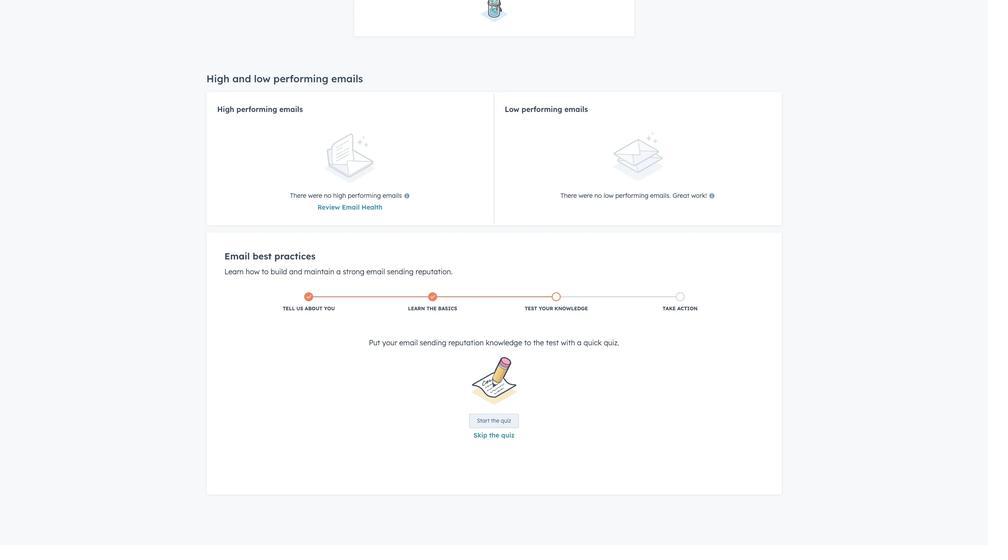 Task type: describe. For each thing, give the bounding box(es) containing it.
take action
[[663, 305, 698, 312]]

us
[[297, 305, 304, 312]]

your
[[382, 338, 398, 347]]

email best practices
[[225, 250, 316, 262]]

knowledge
[[555, 305, 588, 312]]

high for high performing emails
[[217, 105, 234, 114]]

basics
[[438, 305, 458, 312]]

tell us about you button
[[247, 291, 371, 314]]

reputation
[[449, 338, 484, 347]]

were for high performing emails
[[308, 192, 322, 200]]

quiz.
[[604, 338, 620, 347]]

action
[[678, 305, 698, 312]]

learn how to build and maintain a strong email sending reputation.
[[225, 267, 453, 276]]

high performing emails
[[217, 105, 303, 114]]

test
[[547, 338, 559, 347]]

0 horizontal spatial email
[[367, 267, 385, 276]]

learn the basics button
[[371, 291, 495, 314]]

high
[[333, 192, 346, 200]]

email inside button
[[342, 203, 360, 211]]

low performing emails
[[505, 105, 588, 114]]

start the quiz
[[477, 417, 512, 424]]

there were no high performing emails
[[290, 192, 402, 200]]

how
[[246, 267, 260, 276]]

the for skip the quiz
[[490, 431, 500, 440]]

0 vertical spatial and
[[233, 72, 251, 85]]

0 horizontal spatial a
[[337, 267, 341, 276]]

take
[[663, 305, 676, 312]]

there for low performing emails
[[561, 192, 577, 200]]

emails.
[[651, 192, 671, 200]]

list containing tell us about you
[[226, 285, 764, 319]]

tell us about you
[[283, 305, 335, 312]]

learn
[[408, 305, 425, 312]]

your
[[539, 305, 554, 312]]

no for high performing emails
[[324, 192, 332, 200]]

knowledge
[[486, 338, 523, 347]]

high and low performing emails
[[207, 72, 363, 85]]

quiz for start the quiz
[[501, 417, 512, 424]]

take action button
[[619, 291, 743, 314]]

best
[[253, 250, 272, 262]]



Task type: locate. For each thing, give the bounding box(es) containing it.
and up the high performing emails
[[233, 72, 251, 85]]

start
[[477, 417, 490, 424]]

skip the quiz button
[[474, 430, 515, 441]]

the inside button
[[492, 417, 500, 424]]

email up learn
[[225, 250, 250, 262]]

the right skip
[[490, 431, 500, 440]]

emails
[[332, 72, 363, 85], [280, 105, 303, 114], [565, 105, 588, 114], [383, 192, 402, 200]]

0 vertical spatial to
[[262, 267, 269, 276]]

2 were from the left
[[579, 192, 593, 200]]

the left test
[[534, 338, 545, 347]]

1 horizontal spatial no
[[595, 192, 602, 200]]

learn
[[225, 267, 244, 276]]

1 vertical spatial a
[[578, 338, 582, 347]]

0 horizontal spatial to
[[262, 267, 269, 276]]

build
[[271, 267, 287, 276]]

to right knowledge
[[525, 338, 532, 347]]

with
[[561, 338, 576, 347]]

0 horizontal spatial low
[[254, 72, 271, 85]]

quiz inside button
[[501, 417, 512, 424]]

1 horizontal spatial to
[[525, 338, 532, 347]]

review email health
[[318, 203, 383, 211]]

high for high and low performing emails
[[207, 72, 230, 85]]

list
[[226, 285, 764, 319]]

1 were from the left
[[308, 192, 322, 200]]

1 horizontal spatial there
[[561, 192, 577, 200]]

1 horizontal spatial sending
[[420, 338, 447, 347]]

0 horizontal spatial no
[[324, 192, 332, 200]]

about
[[305, 305, 323, 312]]

knowledge_check list item
[[495, 291, 619, 314]]

a
[[337, 267, 341, 276], [578, 338, 582, 347]]

low
[[505, 105, 520, 114]]

0 vertical spatial low
[[254, 72, 271, 85]]

sending left reputation.
[[387, 267, 414, 276]]

2 no from the left
[[595, 192, 602, 200]]

0 vertical spatial sending
[[387, 267, 414, 276]]

email right strong
[[367, 267, 385, 276]]

the inside button
[[490, 431, 500, 440]]

there
[[290, 192, 307, 200], [561, 192, 577, 200]]

0 vertical spatial the
[[534, 338, 545, 347]]

1 no from the left
[[324, 192, 332, 200]]

a right "with"
[[578, 338, 582, 347]]

practices
[[275, 250, 316, 262]]

learn the basics
[[408, 305, 458, 312]]

start the quiz button
[[470, 414, 519, 428]]

the
[[427, 305, 437, 312]]

there were no low performing emails. great work!
[[561, 192, 708, 200]]

to
[[262, 267, 269, 276], [525, 338, 532, 347]]

1 horizontal spatial low
[[604, 192, 614, 200]]

you
[[324, 305, 335, 312]]

1 vertical spatial email
[[400, 338, 418, 347]]

1 vertical spatial sending
[[420, 338, 447, 347]]

low
[[254, 72, 271, 85], [604, 192, 614, 200]]

1 vertical spatial email
[[225, 250, 250, 262]]

0 vertical spatial email
[[367, 267, 385, 276]]

skip
[[474, 431, 488, 440]]

1 vertical spatial low
[[604, 192, 614, 200]]

0 vertical spatial high
[[207, 72, 230, 85]]

the
[[534, 338, 545, 347], [492, 417, 500, 424], [490, 431, 500, 440]]

2 vertical spatial the
[[490, 431, 500, 440]]

review email health button
[[318, 202, 383, 213]]

put
[[369, 338, 380, 347]]

strong
[[343, 267, 365, 276]]

quiz up skip the quiz button
[[501, 417, 512, 424]]

1 vertical spatial the
[[492, 417, 500, 424]]

1 vertical spatial high
[[217, 105, 234, 114]]

quiz down start the quiz button
[[502, 431, 515, 440]]

no for low performing emails
[[595, 192, 602, 200]]

tell
[[283, 305, 295, 312]]

quiz inside button
[[502, 431, 515, 440]]

1 horizontal spatial were
[[579, 192, 593, 200]]

to right how
[[262, 267, 269, 276]]

reputation.
[[416, 267, 453, 276]]

0 horizontal spatial were
[[308, 192, 322, 200]]

0 horizontal spatial and
[[233, 72, 251, 85]]

were
[[308, 192, 322, 200], [579, 192, 593, 200]]

1 horizontal spatial email
[[400, 338, 418, 347]]

quiz for skip the quiz
[[502, 431, 515, 440]]

0 vertical spatial a
[[337, 267, 341, 276]]

1 horizontal spatial email
[[342, 203, 360, 211]]

1 vertical spatial and
[[289, 267, 302, 276]]

health
[[362, 203, 383, 211]]

sending
[[387, 267, 414, 276], [420, 338, 447, 347]]

0 horizontal spatial sending
[[387, 267, 414, 276]]

high
[[207, 72, 230, 85], [217, 105, 234, 114]]

0 vertical spatial email
[[342, 203, 360, 211]]

skip the quiz
[[474, 431, 515, 440]]

2 there from the left
[[561, 192, 577, 200]]

put your email sending reputation knowledge to the test with a quick quiz.
[[369, 338, 620, 347]]

email
[[367, 267, 385, 276], [400, 338, 418, 347]]

great
[[673, 192, 690, 200]]

0 horizontal spatial there
[[290, 192, 307, 200]]

1 vertical spatial quiz
[[502, 431, 515, 440]]

were for low performing emails
[[579, 192, 593, 200]]

email
[[342, 203, 360, 211], [225, 250, 250, 262]]

and
[[233, 72, 251, 85], [289, 267, 302, 276]]

there for high performing emails
[[290, 192, 307, 200]]

a left strong
[[337, 267, 341, 276]]

quiz
[[501, 417, 512, 424], [502, 431, 515, 440]]

email right your
[[400, 338, 418, 347]]

1 horizontal spatial and
[[289, 267, 302, 276]]

the for start the quiz
[[492, 417, 500, 424]]

review
[[318, 203, 340, 211]]

and down practices
[[289, 267, 302, 276]]

work!
[[692, 192, 708, 200]]

performing
[[274, 72, 329, 85], [237, 105, 277, 114], [522, 105, 563, 114], [348, 192, 381, 200], [616, 192, 649, 200]]

maintain
[[304, 267, 335, 276]]

1 there from the left
[[290, 192, 307, 200]]

the right the start
[[492, 417, 500, 424]]

0 horizontal spatial email
[[225, 250, 250, 262]]

0 vertical spatial quiz
[[501, 417, 512, 424]]

1 vertical spatial to
[[525, 338, 532, 347]]

test your knowledge
[[525, 305, 588, 312]]

sending left reputation at the bottom left of page
[[420, 338, 447, 347]]

email down there were no high performing emails
[[342, 203, 360, 211]]

no
[[324, 192, 332, 200], [595, 192, 602, 200]]

test
[[525, 305, 538, 312]]

quick
[[584, 338, 602, 347]]

1 horizontal spatial a
[[578, 338, 582, 347]]



Task type: vqa. For each thing, say whether or not it's contained in the screenshot.
1st MENU ITEM from the right
no



